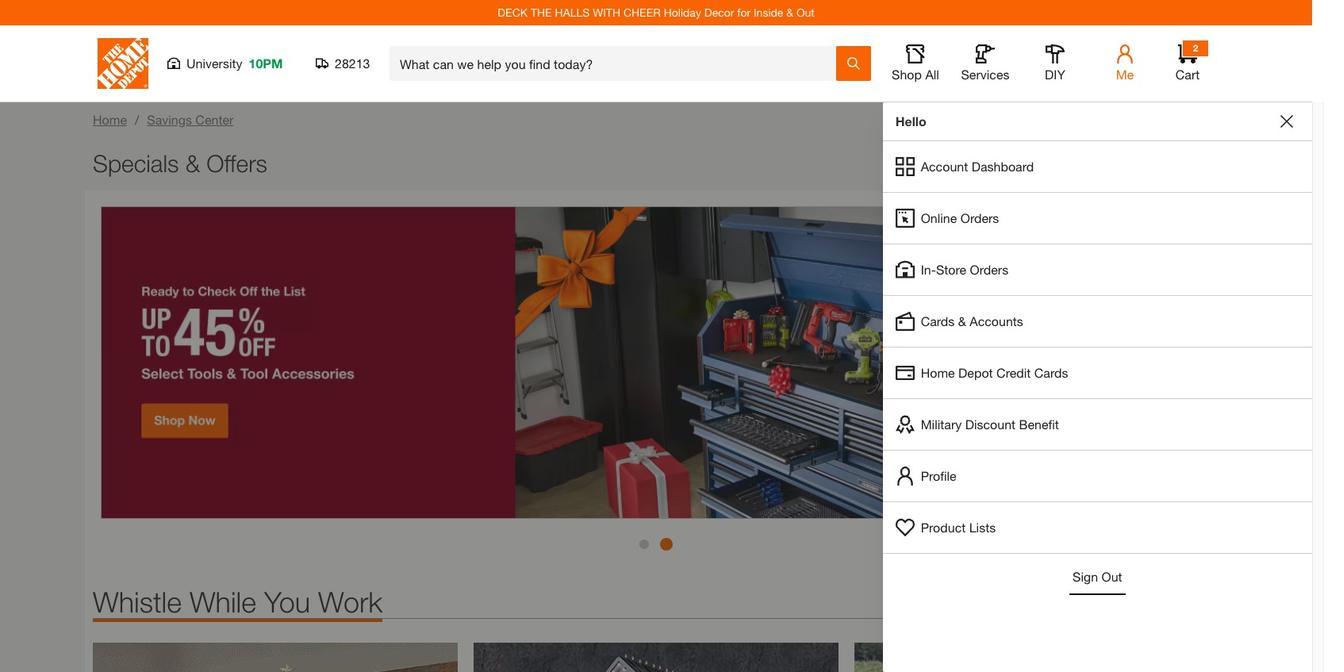 Task type: vqa. For each thing, say whether or not it's contained in the screenshot.
Work
yes



Task type: describe. For each thing, give the bounding box(es) containing it.
online orders link
[[883, 193, 1312, 244]]

deck the halls with cheer holiday decor for inside & out link
[[498, 6, 815, 19]]

sign out button
[[1070, 560, 1126, 595]]

28213 button
[[316, 56, 371, 71]]

online orders
[[921, 210, 999, 225]]

the
[[531, 6, 552, 19]]

you
[[264, 585, 310, 619]]

orders inside online orders link
[[961, 210, 999, 225]]

for
[[737, 6, 751, 19]]

0 vertical spatial out
[[797, 6, 815, 19]]

store
[[936, 262, 967, 277]]

deck
[[498, 6, 528, 19]]

cart
[[1176, 67, 1200, 82]]

account dashboard
[[921, 159, 1034, 174]]

home for home link
[[93, 112, 127, 127]]

diy button
[[1030, 44, 1081, 83]]

decor
[[704, 6, 734, 19]]

cards & accounts
[[921, 313, 1023, 328]]

home for home depot credit cards
[[921, 365, 955, 380]]

offers
[[207, 149, 267, 177]]

account dashboard link
[[883, 141, 1312, 192]]

shop all
[[892, 67, 939, 82]]

inside
[[754, 6, 783, 19]]

& for specials & offers
[[185, 149, 200, 177]]

military discount benefit
[[921, 417, 1059, 432]]

shop
[[892, 67, 922, 82]]

university
[[186, 56, 242, 71]]

10pm
[[249, 56, 283, 71]]

center
[[195, 112, 234, 127]]

me
[[1116, 67, 1134, 82]]

up to 45% off select tools & tool accessories image
[[101, 206, 1212, 519]]

cards & accounts link
[[883, 296, 1312, 347]]

orders inside in-store orders link
[[970, 262, 1009, 277]]

28213
[[335, 56, 370, 71]]

military
[[921, 417, 962, 432]]

2  image from the left
[[474, 643, 839, 672]]

deck the halls with cheer holiday decor for inside & out
[[498, 6, 815, 19]]

hello
[[896, 113, 927, 129]]

cart 2
[[1176, 42, 1200, 82]]

in-
[[921, 262, 936, 277]]

shop all button
[[890, 44, 941, 83]]

lists
[[969, 520, 996, 535]]

feedback link image
[[1303, 268, 1324, 354]]

work
[[318, 585, 383, 619]]

1  image from the left
[[93, 643, 458, 672]]

savings
[[147, 112, 192, 127]]

in-store orders
[[921, 262, 1009, 277]]

with
[[593, 6, 620, 19]]

services button
[[960, 44, 1011, 83]]

product
[[921, 520, 966, 535]]



Task type: locate. For each thing, give the bounding box(es) containing it.
cheer
[[624, 6, 661, 19]]

orders right online
[[961, 210, 999, 225]]

0 horizontal spatial home
[[93, 112, 127, 127]]

1 horizontal spatial home
[[921, 365, 955, 380]]

profile link
[[883, 451, 1312, 501]]

1 vertical spatial orders
[[970, 262, 1009, 277]]

menu
[[883, 141, 1312, 554]]

credit
[[997, 365, 1031, 380]]

out right sign
[[1102, 569, 1122, 584]]

cards down the in-
[[921, 313, 955, 328]]

profile
[[921, 468, 957, 483]]

2 horizontal spatial &
[[958, 313, 966, 328]]

halls
[[555, 6, 590, 19]]

services
[[961, 67, 1010, 82]]

discount
[[965, 417, 1016, 432]]

online
[[921, 210, 957, 225]]

cards inside home depot credit cards link
[[1034, 365, 1068, 380]]

whistle
[[93, 585, 182, 619]]

the home depot logo image
[[98, 38, 148, 89]]

 image
[[93, 643, 458, 672], [474, 643, 839, 672], [855, 643, 1219, 672]]

cards
[[921, 313, 955, 328], [1034, 365, 1068, 380]]

1 vertical spatial &
[[185, 149, 200, 177]]

home inside menu
[[921, 365, 955, 380]]

0 vertical spatial home
[[93, 112, 127, 127]]

0 horizontal spatial &
[[185, 149, 200, 177]]

2 vertical spatial &
[[958, 313, 966, 328]]

What can we help you find today? search field
[[400, 47, 835, 80]]

1 horizontal spatial cards
[[1034, 365, 1068, 380]]

1 horizontal spatial  image
[[474, 643, 839, 672]]

1 horizontal spatial &
[[786, 6, 793, 19]]

2
[[1193, 42, 1198, 54]]

dashboard
[[972, 159, 1034, 174]]

1 vertical spatial home
[[921, 365, 955, 380]]

home link
[[93, 112, 127, 127]]

0 horizontal spatial out
[[797, 6, 815, 19]]

sign
[[1073, 569, 1098, 584]]

whistle while you work
[[93, 585, 383, 619]]

1 vertical spatial out
[[1102, 569, 1122, 584]]

me button
[[1100, 44, 1150, 83]]

2 horizontal spatial  image
[[855, 643, 1219, 672]]

diy
[[1045, 67, 1065, 82]]

orders
[[961, 210, 999, 225], [970, 262, 1009, 277]]

depot
[[959, 365, 993, 380]]

specials
[[93, 149, 179, 177]]

sign out
[[1073, 569, 1122, 584]]

drawer close image
[[1281, 115, 1293, 128]]

account
[[921, 159, 968, 174]]

benefit
[[1019, 417, 1059, 432]]

& down "savings center" link
[[185, 149, 200, 177]]

0 vertical spatial orders
[[961, 210, 999, 225]]

while
[[190, 585, 256, 619]]

orders right store
[[970, 262, 1009, 277]]

0 horizontal spatial cards
[[921, 313, 955, 328]]

cards right "credit"
[[1034, 365, 1068, 380]]

menu containing account dashboard
[[883, 141, 1312, 554]]

& for cards & accounts
[[958, 313, 966, 328]]

out
[[797, 6, 815, 19], [1102, 569, 1122, 584]]

1 vertical spatial cards
[[1034, 365, 1068, 380]]

specials & offers
[[93, 149, 267, 177]]

home
[[93, 112, 127, 127], [921, 365, 955, 380]]

out inside button
[[1102, 569, 1122, 584]]

& left the "accounts"
[[958, 313, 966, 328]]

holiday
[[664, 6, 701, 19]]

0 vertical spatial &
[[786, 6, 793, 19]]

savings center
[[147, 112, 234, 127]]

0 vertical spatial cards
[[921, 313, 955, 328]]

3  image from the left
[[855, 643, 1219, 672]]

& right inside
[[786, 6, 793, 19]]

in-store orders link
[[883, 244, 1312, 295]]

university 10pm
[[186, 56, 283, 71]]

1 horizontal spatial out
[[1102, 569, 1122, 584]]

home depot credit cards
[[921, 365, 1068, 380]]

&
[[786, 6, 793, 19], [185, 149, 200, 177], [958, 313, 966, 328]]

out right inside
[[797, 6, 815, 19]]

accounts
[[970, 313, 1023, 328]]

home left the depot
[[921, 365, 955, 380]]

home depot credit cards link
[[883, 348, 1312, 398]]

product lists link
[[883, 502, 1312, 553]]

cards inside cards & accounts link
[[921, 313, 955, 328]]

savings center link
[[147, 112, 234, 127]]

all
[[925, 67, 939, 82]]

0 horizontal spatial  image
[[93, 643, 458, 672]]

product lists
[[921, 520, 996, 535]]

military discount benefit link
[[883, 399, 1312, 450]]

home up specials
[[93, 112, 127, 127]]



